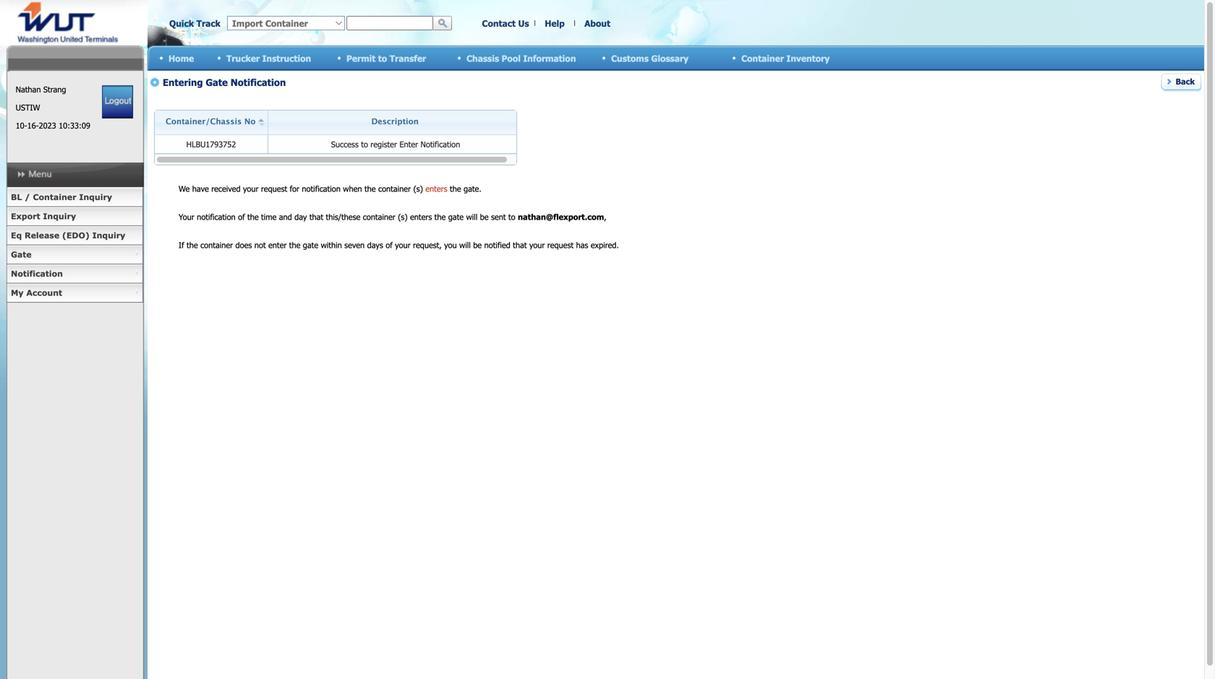 Task type: vqa. For each thing, say whether or not it's contained in the screenshot.
The 13:15:45
no



Task type: describe. For each thing, give the bounding box(es) containing it.
permit
[[346, 53, 376, 63]]

eq release (edo) inquiry link
[[7, 226, 143, 246]]

contact us
[[482, 18, 529, 28]]

gate
[[11, 250, 32, 260]]

quick
[[169, 18, 194, 28]]

notification
[[11, 269, 63, 279]]

trucker instruction
[[226, 53, 311, 63]]

(edo)
[[62, 231, 90, 241]]

1 horizontal spatial container
[[741, 53, 784, 63]]

eq
[[11, 231, 22, 241]]

16-
[[27, 121, 39, 131]]

to
[[378, 53, 387, 63]]

export
[[11, 212, 40, 221]]

permit to transfer
[[346, 53, 426, 63]]

customs
[[611, 53, 649, 63]]

inquiry for (edo)
[[92, 231, 125, 241]]

contact us link
[[482, 18, 529, 28]]

nathan
[[16, 85, 41, 94]]

instruction
[[262, 53, 311, 63]]

my
[[11, 288, 24, 298]]

export inquiry
[[11, 212, 76, 221]]

strang
[[43, 85, 66, 94]]

/
[[25, 192, 30, 202]]

bl / container inquiry link
[[7, 188, 143, 207]]

chassis pool information
[[467, 53, 576, 63]]

bl
[[11, 192, 22, 202]]

ustiw
[[16, 103, 40, 112]]

release
[[25, 231, 59, 241]]

glossary
[[651, 53, 689, 63]]

information
[[523, 53, 576, 63]]

export inquiry link
[[7, 207, 143, 226]]

login image
[[102, 85, 133, 119]]



Task type: locate. For each thing, give the bounding box(es) containing it.
quick track
[[169, 18, 221, 28]]

track
[[196, 18, 221, 28]]

container up the export inquiry
[[33, 192, 76, 202]]

pool
[[502, 53, 521, 63]]

help
[[545, 18, 565, 28]]

1 vertical spatial inquiry
[[43, 212, 76, 221]]

10-16-2023 10:33:10
[[16, 121, 90, 131]]

customs glossary
[[611, 53, 689, 63]]

gate link
[[7, 246, 143, 265]]

inquiry
[[79, 192, 112, 202], [43, 212, 76, 221], [92, 231, 125, 241]]

0 vertical spatial inquiry
[[79, 192, 112, 202]]

None text field
[[346, 16, 433, 30]]

inquiry for container
[[79, 192, 112, 202]]

nathan strang
[[16, 85, 66, 94]]

inquiry down the bl / container inquiry
[[43, 212, 76, 221]]

container left inventory
[[741, 53, 784, 63]]

10-
[[16, 121, 27, 131]]

container
[[741, 53, 784, 63], [33, 192, 76, 202]]

contact
[[482, 18, 516, 28]]

container inventory
[[741, 53, 830, 63]]

transfer
[[390, 53, 426, 63]]

my account link
[[7, 284, 143, 303]]

us
[[518, 18, 529, 28]]

eq release (edo) inquiry
[[11, 231, 125, 241]]

2023
[[39, 121, 56, 131]]

my account
[[11, 288, 62, 298]]

1 vertical spatial container
[[33, 192, 76, 202]]

0 vertical spatial container
[[741, 53, 784, 63]]

inventory
[[787, 53, 830, 63]]

help link
[[545, 18, 565, 28]]

10:33:10
[[59, 121, 90, 131]]

inquiry right (edo)
[[92, 231, 125, 241]]

home
[[169, 53, 194, 63]]

inquiry up export inquiry "link"
[[79, 192, 112, 202]]

account
[[26, 288, 62, 298]]

about link
[[585, 18, 610, 28]]

notification link
[[7, 265, 143, 284]]

chassis
[[467, 53, 499, 63]]

about
[[585, 18, 610, 28]]

2 vertical spatial inquiry
[[92, 231, 125, 241]]

inquiry inside "link"
[[43, 212, 76, 221]]

bl / container inquiry
[[11, 192, 112, 202]]

0 horizontal spatial container
[[33, 192, 76, 202]]

trucker
[[226, 53, 260, 63]]



